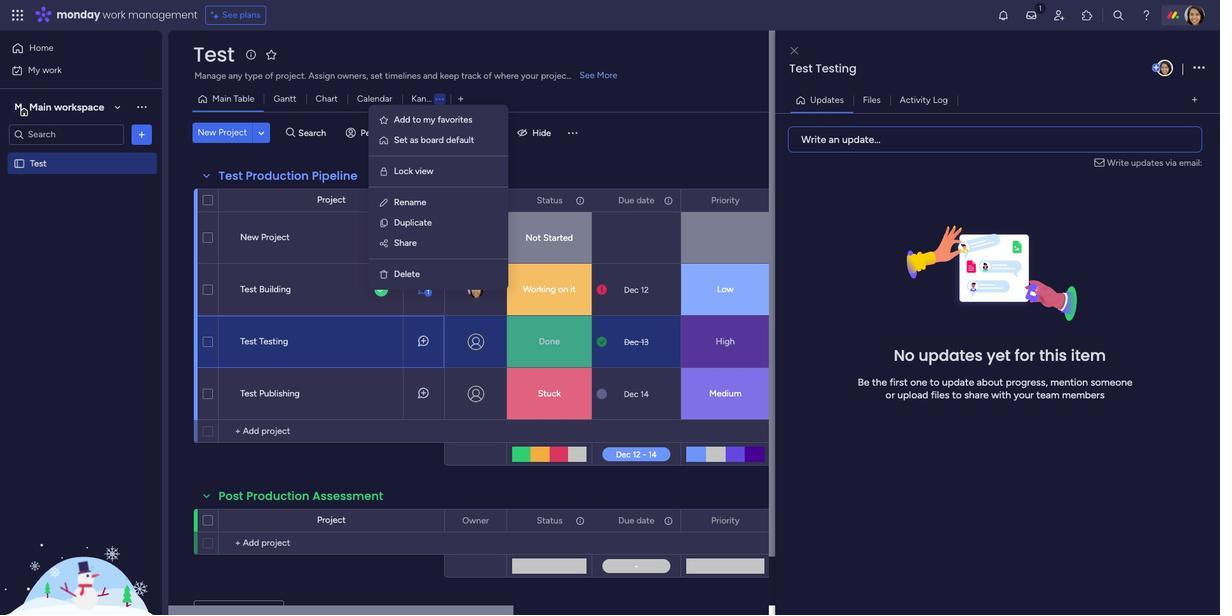 Task type: vqa. For each thing, say whether or not it's contained in the screenshot.
Due associated with Post Production Assessment
yes



Task type: describe. For each thing, give the bounding box(es) containing it.
working on it
[[523, 284, 576, 295]]

add view image
[[1192, 95, 1197, 105]]

v2 search image
[[286, 126, 295, 140]]

v2 done deadline image
[[597, 336, 607, 348]]

public board image
[[13, 157, 25, 169]]

1 vertical spatial options image
[[663, 510, 672, 532]]

be
[[858, 376, 870, 388]]

1 horizontal spatial options image
[[1193, 59, 1205, 77]]

stands.
[[572, 71, 600, 81]]

delete
[[394, 269, 420, 280]]

set as board default image
[[379, 135, 389, 146]]

test publishing
[[240, 388, 300, 399]]

0 horizontal spatial test testing
[[240, 336, 288, 347]]

column information image for test production pipeline's due date field
[[663, 195, 674, 206]]

2 vertical spatial to
[[952, 389, 962, 401]]

see more link
[[578, 69, 619, 82]]

testing inside "test testing" field
[[815, 60, 857, 76]]

test inside list box
[[30, 158, 47, 169]]

see plans button
[[205, 6, 266, 25]]

hide
[[532, 127, 551, 138]]

help image
[[1140, 9, 1153, 22]]

test inside field
[[789, 60, 813, 76]]

Owner field
[[459, 514, 492, 528]]

project
[[541, 71, 570, 81]]

status for first status field
[[537, 195, 563, 206]]

arrow down image
[[444, 125, 459, 140]]

lock view
[[394, 166, 434, 177]]

due date for pipeline
[[618, 195, 654, 206]]

updates button
[[791, 90, 853, 110]]

one
[[910, 376, 927, 388]]

due for test production pipeline
[[618, 195, 634, 206]]

test left building
[[240, 284, 257, 295]]

1 button
[[403, 264, 444, 316]]

workspace options image
[[135, 101, 148, 113]]

share image
[[379, 238, 389, 248]]

search everything image
[[1112, 9, 1125, 22]]

add view image
[[458, 94, 463, 104]]

be the first one to update about progress, mention someone or upload files to share with your team members
[[858, 376, 1133, 401]]

dec 13
[[624, 337, 649, 347]]

production for post
[[246, 488, 310, 504]]

default
[[446, 135, 474, 146]]

email:
[[1179, 157, 1202, 168]]

activity
[[900, 94, 931, 105]]

test left publishing
[[240, 388, 257, 399]]

notifications image
[[997, 9, 1010, 22]]

type
[[245, 71, 263, 81]]

2 priority field from the top
[[708, 514, 743, 528]]

1 image
[[1035, 1, 1046, 15]]

calendar button
[[347, 89, 402, 109]]

my
[[423, 114, 435, 125]]

manage
[[194, 71, 226, 81]]

progress,
[[1006, 376, 1048, 388]]

as
[[410, 135, 419, 146]]

1 vertical spatial testing
[[259, 336, 288, 347]]

timelines
[[385, 71, 421, 81]]

owner
[[462, 515, 489, 526]]

write for write an update...
[[801, 133, 826, 145]]

1 vertical spatial new
[[240, 232, 259, 243]]

inbox image
[[1025, 9, 1038, 22]]

stuck
[[538, 388, 561, 399]]

item
[[1071, 345, 1106, 366]]

workspace selection element
[[12, 99, 106, 116]]

1 priority field from the top
[[708, 194, 743, 207]]

first
[[890, 376, 908, 388]]

see more
[[580, 70, 618, 81]]

2 status field from the top
[[534, 514, 566, 528]]

no updates yet for this item
[[894, 345, 1106, 366]]

write for write updates via email:
[[1107, 157, 1129, 168]]

2 of from the left
[[484, 71, 492, 81]]

track
[[461, 71, 481, 81]]

1 horizontal spatial james peterson image
[[1185, 5, 1205, 25]]

dec for dec 14
[[624, 389, 638, 399]]

due date for assessment
[[618, 515, 654, 526]]

add
[[394, 114, 410, 125]]

Test field
[[190, 40, 238, 69]]

13
[[641, 337, 649, 347]]

calendar
[[357, 93, 392, 104]]

kanban button
[[402, 89, 451, 109]]

gantt button
[[264, 89, 306, 109]]

1 horizontal spatial to
[[930, 376, 940, 388]]

column information image for first status field from the bottom of the page
[[575, 516, 585, 526]]

publishing
[[259, 388, 300, 399]]

priority for second priority field from the top
[[711, 515, 740, 526]]

set as board default
[[394, 135, 474, 146]]

update
[[942, 376, 974, 388]]

new inside new project button
[[198, 127, 216, 138]]

1 of from the left
[[265, 71, 273, 81]]

new project inside new project button
[[198, 127, 247, 138]]

project down assessment
[[317, 515, 346, 526]]

filter
[[420, 127, 440, 138]]

update...
[[842, 133, 881, 145]]

log
[[933, 94, 948, 105]]

set
[[370, 71, 383, 81]]

14
[[641, 389, 649, 399]]

add to my favorites image
[[379, 115, 389, 125]]

delete image
[[379, 269, 389, 280]]

your inside be the first one to update about progress, mention someone or upload files to share with your team members
[[1014, 389, 1034, 401]]

my work
[[28, 65, 62, 75]]

not started
[[526, 233, 573, 243]]

hide button
[[512, 123, 559, 143]]

it
[[570, 284, 576, 295]]

main table
[[212, 93, 254, 104]]

chart button
[[306, 89, 347, 109]]

apps image
[[1081, 9, 1094, 22]]

management
[[128, 8, 197, 22]]

status for first status field from the bottom of the page
[[537, 515, 563, 526]]

no
[[894, 345, 915, 366]]

dec 12
[[624, 285, 649, 295]]

1 status field from the top
[[534, 194, 566, 207]]

with
[[991, 389, 1011, 401]]

main for main table
[[212, 93, 231, 104]]

new project button
[[193, 123, 252, 143]]

view
[[415, 166, 434, 177]]

1 vertical spatial new project
[[240, 232, 290, 243]]

write updates via email:
[[1107, 157, 1202, 168]]

activity log button
[[890, 90, 958, 110]]



Task type: locate. For each thing, give the bounding box(es) containing it.
1
[[427, 289, 430, 296]]

dec left "13"
[[624, 337, 639, 347]]

1 horizontal spatial testing
[[815, 60, 857, 76]]

dapulse addbtn image
[[1152, 64, 1160, 72]]

updates up update
[[919, 345, 983, 366]]

1 horizontal spatial of
[[484, 71, 492, 81]]

dec left 12
[[624, 285, 639, 295]]

1 due date from the top
[[618, 195, 654, 206]]

Search in workspace field
[[27, 127, 106, 142]]

2 priority from the top
[[711, 515, 740, 526]]

1 vertical spatial your
[[1014, 389, 1034, 401]]

test testing down test building
[[240, 336, 288, 347]]

testing
[[815, 60, 857, 76], [259, 336, 288, 347]]

write an update... button
[[788, 126, 1202, 152]]

to left my
[[413, 114, 421, 125]]

owners,
[[337, 71, 368, 81]]

files
[[931, 389, 950, 401]]

workspace image
[[12, 100, 25, 114]]

0 vertical spatial status field
[[534, 194, 566, 207]]

of right type
[[265, 71, 273, 81]]

1 horizontal spatial main
[[212, 93, 231, 104]]

write left via
[[1107, 157, 1129, 168]]

project inside button
[[218, 127, 247, 138]]

new up test building
[[240, 232, 259, 243]]

+ Add project text field
[[225, 424, 328, 439]]

duplicate image
[[379, 218, 389, 228]]

1 vertical spatial dec
[[624, 337, 639, 347]]

workspace
[[54, 101, 104, 113]]

select product image
[[11, 9, 24, 22]]

upload
[[897, 389, 928, 401]]

test testing up updates in the top right of the page
[[789, 60, 857, 76]]

0 vertical spatial dec
[[624, 285, 639, 295]]

1 vertical spatial james peterson image
[[1157, 60, 1173, 76]]

0 vertical spatial testing
[[815, 60, 857, 76]]

keep
[[440, 71, 459, 81]]

see left more
[[580, 70, 595, 81]]

see plans
[[222, 10, 261, 20]]

board
[[421, 135, 444, 146]]

0 vertical spatial to
[[413, 114, 421, 125]]

test production pipeline
[[219, 168, 358, 184]]

column information image for first status field
[[575, 195, 585, 206]]

work for my
[[42, 65, 62, 75]]

0 vertical spatial status
[[537, 195, 563, 206]]

2 date from the top
[[637, 515, 654, 526]]

new project
[[198, 127, 247, 138], [240, 232, 290, 243]]

where
[[494, 71, 519, 81]]

manage any type of project. assign owners, set timelines and keep track of where your project stands.
[[194, 71, 600, 81]]

new
[[198, 127, 216, 138], [240, 232, 259, 243]]

pipeline
[[312, 168, 358, 184]]

project up building
[[261, 232, 290, 243]]

0 horizontal spatial of
[[265, 71, 273, 81]]

updates left via
[[1131, 157, 1164, 168]]

options image
[[431, 95, 449, 103], [135, 128, 148, 141], [575, 190, 583, 211], [663, 190, 672, 211], [752, 190, 761, 211], [489, 510, 498, 532], [575, 510, 583, 532]]

rename image
[[379, 198, 389, 208]]

1 horizontal spatial updates
[[1131, 157, 1164, 168]]

2 status from the top
[[537, 515, 563, 526]]

1 vertical spatial date
[[637, 515, 654, 526]]

medium
[[709, 388, 742, 399]]

post production assessment
[[219, 488, 383, 504]]

column information image for due date field related to post production assessment
[[663, 516, 674, 526]]

assign
[[308, 71, 335, 81]]

main right workspace "icon"
[[29, 101, 52, 113]]

rename
[[394, 197, 426, 208]]

started
[[543, 233, 573, 243]]

priority for 1st priority field from the top
[[711, 195, 740, 206]]

updates for no
[[919, 345, 983, 366]]

0 horizontal spatial updates
[[919, 345, 983, 366]]

due date field for test production pipeline
[[615, 194, 658, 207]]

1 vertical spatial priority
[[711, 515, 740, 526]]

angle down image
[[258, 128, 264, 138]]

activity log
[[900, 94, 948, 105]]

Due date field
[[615, 194, 658, 207], [615, 514, 658, 528]]

team
[[1036, 389, 1060, 401]]

dec for dec 13
[[624, 337, 639, 347]]

0 horizontal spatial new
[[198, 127, 216, 138]]

lock
[[394, 166, 413, 177]]

the
[[872, 376, 887, 388]]

your right where
[[521, 71, 539, 81]]

sort by any column image
[[463, 126, 484, 139]]

1 vertical spatial updates
[[919, 345, 983, 366]]

not
[[526, 233, 541, 243]]

test testing inside field
[[789, 60, 857, 76]]

0 vertical spatial due
[[618, 195, 634, 206]]

dec for dec 12
[[624, 285, 639, 295]]

test inside field
[[219, 168, 243, 184]]

Post Production Assessment field
[[215, 488, 386, 505]]

see left "plans"
[[222, 10, 237, 20]]

work right my
[[42, 65, 62, 75]]

0 horizontal spatial see
[[222, 10, 237, 20]]

my
[[28, 65, 40, 75]]

0 vertical spatial new project
[[198, 127, 247, 138]]

production inside test production pipeline field
[[246, 168, 309, 184]]

1 vertical spatial production
[[246, 488, 310, 504]]

test testing
[[789, 60, 857, 76], [240, 336, 288, 347]]

1 vertical spatial test testing
[[240, 336, 288, 347]]

test up manage
[[193, 40, 234, 69]]

via
[[1166, 157, 1177, 168]]

date for test production pipeline
[[637, 195, 654, 206]]

m
[[15, 101, 22, 112]]

1 vertical spatial see
[[580, 70, 595, 81]]

0 vertical spatial options image
[[1193, 59, 1205, 77]]

envelope o image
[[1095, 156, 1107, 169]]

0 vertical spatial your
[[521, 71, 539, 81]]

1 vertical spatial work
[[42, 65, 62, 75]]

0 vertical spatial production
[[246, 168, 309, 184]]

your down progress,
[[1014, 389, 1034, 401]]

2 horizontal spatial to
[[952, 389, 962, 401]]

chart
[[316, 93, 338, 104]]

v2 overdue deadline image
[[597, 284, 607, 296]]

menu image
[[566, 126, 579, 139]]

0 vertical spatial see
[[222, 10, 237, 20]]

main table button
[[193, 89, 264, 109]]

test
[[193, 40, 234, 69], [789, 60, 813, 76], [30, 158, 47, 169], [219, 168, 243, 184], [240, 284, 257, 295], [240, 336, 257, 347], [240, 388, 257, 399]]

files
[[863, 94, 881, 105]]

see
[[222, 10, 237, 20], [580, 70, 595, 81]]

Search field
[[295, 124, 333, 142]]

2 vertical spatial dec
[[624, 389, 638, 399]]

dec left 14
[[624, 389, 638, 399]]

testing down building
[[259, 336, 288, 347]]

2 due date from the top
[[618, 515, 654, 526]]

new project down main table button
[[198, 127, 247, 138]]

0 horizontal spatial main
[[29, 101, 52, 113]]

about
[[977, 376, 1003, 388]]

1 status from the top
[[537, 195, 563, 206]]

write an update...
[[801, 133, 881, 145]]

building
[[259, 284, 291, 295]]

1 horizontal spatial your
[[1014, 389, 1034, 401]]

1 vertical spatial due date
[[618, 515, 654, 526]]

1 priority from the top
[[711, 195, 740, 206]]

production right post
[[246, 488, 310, 504]]

any
[[228, 71, 242, 81]]

new project up test building
[[240, 232, 290, 243]]

due for post production assessment
[[618, 515, 634, 526]]

working
[[523, 284, 556, 295]]

menu
[[369, 105, 508, 290]]

1 due from the top
[[618, 195, 634, 206]]

1 vertical spatial due
[[618, 515, 634, 526]]

project down pipeline
[[317, 194, 346, 205]]

and
[[423, 71, 438, 81]]

dec
[[624, 285, 639, 295], [624, 337, 639, 347], [624, 389, 638, 399]]

plans
[[240, 10, 261, 20]]

1 due date field from the top
[[615, 194, 658, 207]]

testing up updates in the top right of the page
[[815, 60, 857, 76]]

person button
[[340, 123, 396, 143]]

lock view image
[[379, 167, 389, 177]]

home
[[29, 43, 54, 53]]

see for see more
[[580, 70, 595, 81]]

filter button
[[399, 123, 459, 143]]

main for main workspace
[[29, 101, 52, 113]]

kanban
[[411, 93, 441, 104]]

table
[[234, 93, 254, 104]]

add to my favorites
[[394, 114, 472, 125]]

1 vertical spatial status field
[[534, 514, 566, 528]]

production for test
[[246, 168, 309, 184]]

1 vertical spatial write
[[1107, 157, 1129, 168]]

0 horizontal spatial your
[[521, 71, 539, 81]]

or
[[886, 389, 895, 401]]

date
[[637, 195, 654, 206], [637, 515, 654, 526]]

0 vertical spatial new
[[198, 127, 216, 138]]

on
[[558, 284, 568, 295]]

0 horizontal spatial james peterson image
[[1157, 60, 1173, 76]]

column information image
[[575, 195, 585, 206], [663, 195, 674, 206], [575, 516, 585, 526], [663, 516, 674, 526]]

0 vertical spatial updates
[[1131, 157, 1164, 168]]

lottie animation image
[[0, 487, 162, 615]]

menu containing add to my favorites
[[369, 105, 508, 290]]

option
[[0, 152, 162, 154]]

low
[[717, 284, 734, 295]]

test down close image
[[789, 60, 813, 76]]

invite members image
[[1053, 9, 1066, 22]]

1 horizontal spatial see
[[580, 70, 595, 81]]

work right monday
[[103, 8, 126, 22]]

options image inside kanban button
[[431, 95, 449, 103]]

high
[[716, 336, 735, 347]]

2 due from the top
[[618, 515, 634, 526]]

0 vertical spatial write
[[801, 133, 826, 145]]

0 vertical spatial test testing
[[789, 60, 857, 76]]

work for monday
[[103, 8, 126, 22]]

assessment
[[313, 488, 383, 504]]

more
[[597, 70, 618, 81]]

2 due date field from the top
[[615, 514, 658, 528]]

0 vertical spatial due date
[[618, 195, 654, 206]]

main inside workspace selection element
[[29, 101, 52, 113]]

status
[[537, 195, 563, 206], [537, 515, 563, 526]]

members
[[1062, 389, 1105, 401]]

done
[[539, 336, 560, 347]]

duplicate
[[394, 217, 432, 228]]

main left table
[[212, 93, 231, 104]]

1 vertical spatial to
[[930, 376, 940, 388]]

due date field for post production assessment
[[615, 514, 658, 528]]

1 date from the top
[[637, 195, 654, 206]]

0 vertical spatial priority field
[[708, 194, 743, 207]]

0 horizontal spatial testing
[[259, 336, 288, 347]]

test down test building
[[240, 336, 257, 347]]

0 vertical spatial priority
[[711, 195, 740, 206]]

share
[[964, 389, 989, 401]]

+ Add project text field
[[225, 536, 328, 551]]

write inside button
[[801, 133, 826, 145]]

to up files
[[930, 376, 940, 388]]

12
[[641, 285, 649, 295]]

1 horizontal spatial work
[[103, 8, 126, 22]]

write left an
[[801, 133, 826, 145]]

yet
[[987, 345, 1011, 366]]

production inside post production assessment field
[[246, 488, 310, 504]]

1 vertical spatial status
[[537, 515, 563, 526]]

work
[[103, 8, 126, 22], [42, 65, 62, 75]]

0 vertical spatial date
[[637, 195, 654, 206]]

add to favorites image
[[265, 48, 278, 61]]

updates
[[810, 94, 844, 105]]

work inside button
[[42, 65, 62, 75]]

project left angle down image at the left of page
[[218, 127, 247, 138]]

Test Production Pipeline field
[[215, 168, 361, 184]]

monday
[[57, 8, 100, 22]]

0 vertical spatial due date field
[[615, 194, 658, 207]]

to down update
[[952, 389, 962, 401]]

date for post production assessment
[[637, 515, 654, 526]]

Test Testing field
[[786, 60, 1150, 77]]

see inside button
[[222, 10, 237, 20]]

close image
[[791, 46, 798, 56]]

Priority field
[[708, 194, 743, 207], [708, 514, 743, 528]]

test list box
[[0, 150, 162, 346]]

0 horizontal spatial write
[[801, 133, 826, 145]]

show board description image
[[243, 48, 259, 61]]

updates for write
[[1131, 157, 1164, 168]]

production down v2 search icon
[[246, 168, 309, 184]]

Status field
[[534, 194, 566, 207], [534, 514, 566, 528]]

set
[[394, 135, 408, 146]]

to
[[413, 114, 421, 125], [930, 376, 940, 388], [952, 389, 962, 401]]

0 horizontal spatial to
[[413, 114, 421, 125]]

test right public board image
[[30, 158, 47, 169]]

of right track
[[484, 71, 492, 81]]

0 vertical spatial james peterson image
[[1185, 5, 1205, 25]]

dec 14
[[624, 389, 649, 399]]

for
[[1015, 345, 1035, 366]]

0 vertical spatial work
[[103, 8, 126, 22]]

0 horizontal spatial options image
[[663, 510, 672, 532]]

lottie animation element
[[0, 487, 162, 615]]

1 horizontal spatial test testing
[[789, 60, 857, 76]]

1 horizontal spatial write
[[1107, 157, 1129, 168]]

test down new project button at the top of page
[[219, 168, 243, 184]]

new down main table button
[[198, 127, 216, 138]]

an
[[829, 133, 840, 145]]

favorites
[[438, 114, 472, 125]]

options image
[[1193, 59, 1205, 77], [663, 510, 672, 532]]

1 vertical spatial priority field
[[708, 514, 743, 528]]

main inside main table button
[[212, 93, 231, 104]]

updates
[[1131, 157, 1164, 168], [919, 345, 983, 366]]

project
[[218, 127, 247, 138], [317, 194, 346, 205], [261, 232, 290, 243], [317, 515, 346, 526]]

1 horizontal spatial new
[[240, 232, 259, 243]]

james peterson image
[[1185, 5, 1205, 25], [1157, 60, 1173, 76]]

main workspace
[[29, 101, 104, 113]]

0 horizontal spatial work
[[42, 65, 62, 75]]

see for see plans
[[222, 10, 237, 20]]

1 vertical spatial due date field
[[615, 514, 658, 528]]

monday work management
[[57, 8, 197, 22]]



